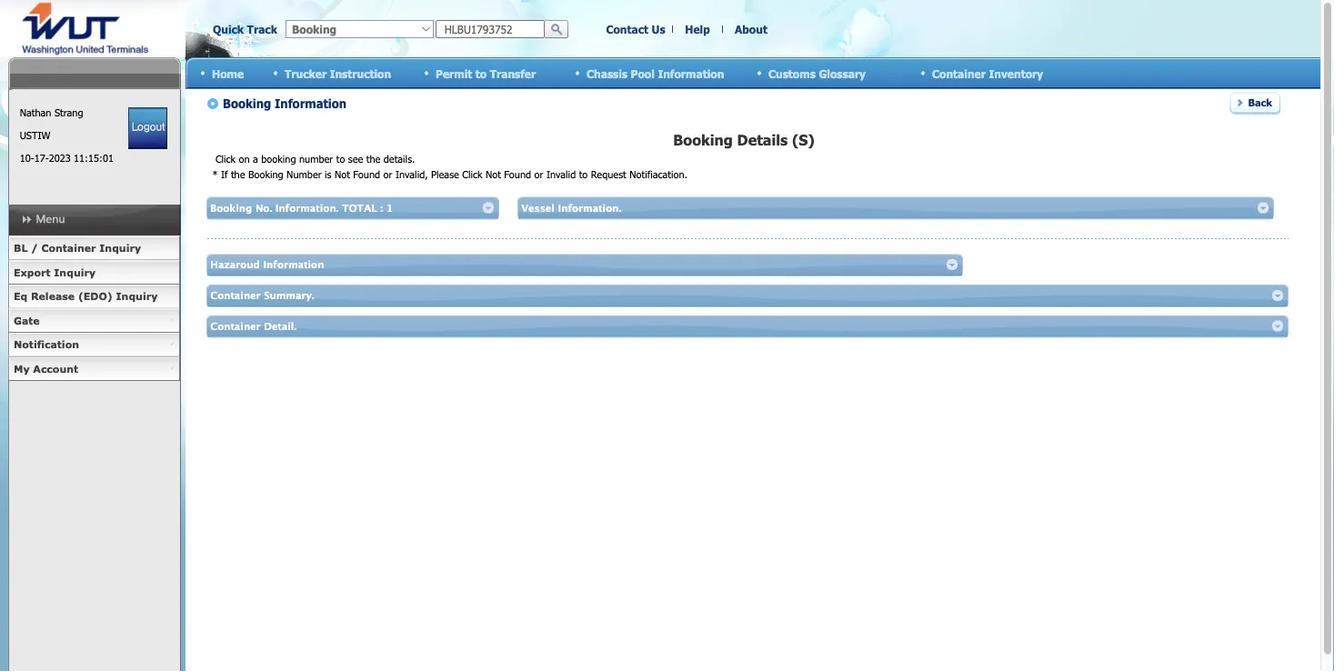 Task type: vqa. For each thing, say whether or not it's contained in the screenshot.
text box
yes



Task type: describe. For each thing, give the bounding box(es) containing it.
us
[[652, 23, 666, 36]]

container inventory
[[933, 67, 1044, 80]]

export inquiry
[[14, 266, 96, 278]]

17-
[[34, 152, 49, 164]]

contact us link
[[606, 23, 666, 36]]

information
[[658, 67, 725, 80]]

container inside the bl / container inquiry link
[[41, 242, 96, 254]]

trucker
[[285, 67, 327, 80]]

pool
[[631, 67, 655, 80]]

contact
[[606, 23, 649, 36]]

nathan strang
[[20, 106, 83, 119]]

release
[[31, 290, 75, 303]]

chassis pool information
[[587, 67, 725, 80]]

permit to transfer
[[436, 67, 536, 80]]

notification
[[14, 338, 79, 351]]

quick track
[[213, 23, 277, 36]]

chassis
[[587, 67, 628, 80]]

login image
[[128, 107, 168, 149]]

customs
[[769, 67, 816, 80]]

gate
[[14, 314, 40, 327]]

/
[[31, 242, 38, 254]]

export inquiry link
[[8, 261, 180, 285]]

1 horizontal spatial container
[[933, 67, 986, 80]]

track
[[247, 23, 277, 36]]

glossary
[[819, 67, 866, 80]]

trucker instruction
[[285, 67, 391, 80]]

ustiw
[[20, 129, 50, 141]]

about link
[[735, 23, 768, 36]]

transfer
[[490, 67, 536, 80]]

export
[[14, 266, 51, 278]]



Task type: locate. For each thing, give the bounding box(es) containing it.
permit
[[436, 67, 472, 80]]

my account
[[14, 363, 78, 375]]

to
[[476, 67, 487, 80]]

bl / container inquiry link
[[8, 237, 180, 261]]

quick
[[213, 23, 244, 36]]

instruction
[[330, 67, 391, 80]]

inquiry
[[99, 242, 141, 254], [54, 266, 96, 278], [116, 290, 158, 303]]

strang
[[55, 106, 83, 119]]

inventory
[[989, 67, 1044, 80]]

account
[[33, 363, 78, 375]]

inquiry for (edo)
[[116, 290, 158, 303]]

10-
[[20, 152, 34, 164]]

10-17-2023 11:15:01
[[20, 152, 114, 164]]

None text field
[[436, 20, 545, 38]]

container left inventory
[[933, 67, 986, 80]]

my
[[14, 363, 30, 375]]

help link
[[685, 23, 710, 36]]

1 vertical spatial container
[[41, 242, 96, 254]]

container up export inquiry
[[41, 242, 96, 254]]

home
[[212, 67, 244, 80]]

bl / container inquiry
[[14, 242, 141, 254]]

inquiry for container
[[99, 242, 141, 254]]

inquiry up export inquiry link
[[99, 242, 141, 254]]

container
[[933, 67, 986, 80], [41, 242, 96, 254]]

gate link
[[8, 309, 180, 333]]

2 vertical spatial inquiry
[[116, 290, 158, 303]]

inquiry down bl / container inquiry in the left top of the page
[[54, 266, 96, 278]]

0 horizontal spatial container
[[41, 242, 96, 254]]

nathan
[[20, 106, 51, 119]]

eq release (edo) inquiry
[[14, 290, 158, 303]]

2023
[[49, 152, 71, 164]]

inquiry right the "(edo)"
[[116, 290, 158, 303]]

customs glossary
[[769, 67, 866, 80]]

(edo)
[[78, 290, 113, 303]]

0 vertical spatial inquiry
[[99, 242, 141, 254]]

1 vertical spatial inquiry
[[54, 266, 96, 278]]

0 vertical spatial container
[[933, 67, 986, 80]]

11:15:01
[[74, 152, 114, 164]]

eq
[[14, 290, 27, 303]]

help
[[685, 23, 710, 36]]

about
[[735, 23, 768, 36]]

my account link
[[8, 357, 180, 381]]

contact us
[[606, 23, 666, 36]]

notification link
[[8, 333, 180, 357]]

eq release (edo) inquiry link
[[8, 285, 180, 309]]

bl
[[14, 242, 28, 254]]



